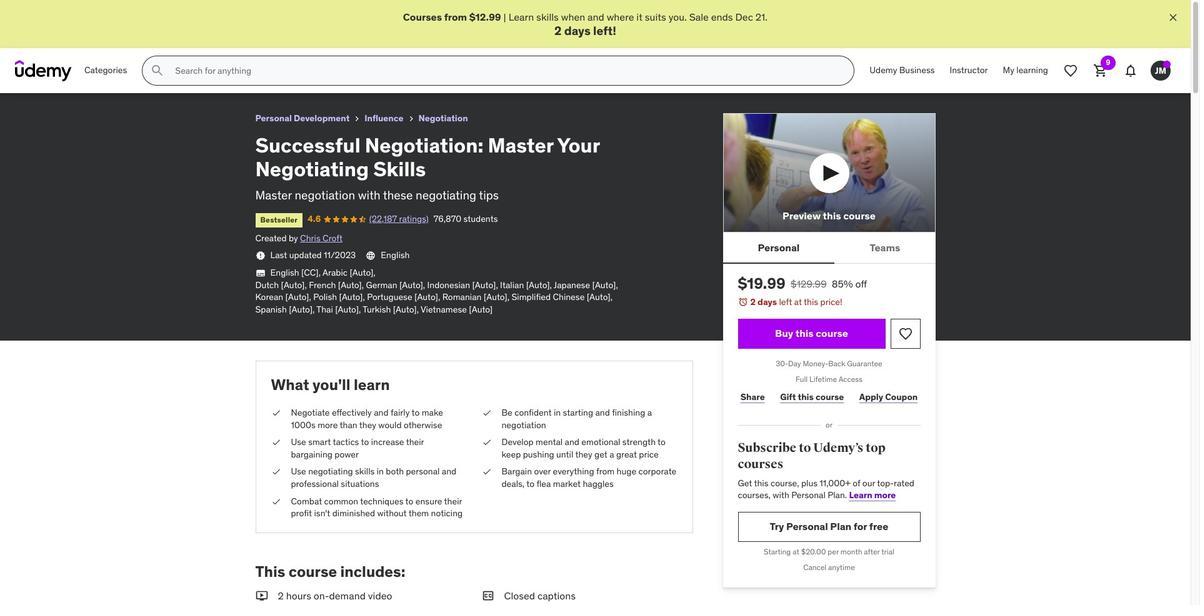 Task type: locate. For each thing, give the bounding box(es) containing it.
0 horizontal spatial in
[[377, 466, 384, 477]]

influence
[[365, 113, 404, 124]]

0 vertical spatial [auto]
[[350, 267, 373, 278]]

from up haggles
[[596, 466, 615, 477]]

2 vertical spatial 2
[[278, 589, 284, 602]]

from left $12.99 at the top of page
[[444, 11, 467, 23]]

0 horizontal spatial wishlist image
[[898, 326, 913, 341]]

plan
[[830, 520, 851, 533]]

xsmall image left keep
[[482, 436, 492, 449]]

after
[[864, 547, 880, 556]]

0 vertical spatial negotiation
[[295, 187, 355, 202]]

this up "courses," on the right bottom of page
[[754, 477, 769, 489]]

without
[[377, 508, 407, 519]]

days down when
[[564, 23, 591, 38]]

[auto], up simplified
[[526, 279, 552, 290]]

turkish
[[363, 304, 391, 315]]

emotional
[[581, 436, 620, 448]]

their for use smart tactics to increase their bargaining power
[[406, 436, 424, 448]]

1 vertical spatial their
[[444, 495, 462, 507]]

tab list
[[723, 233, 935, 264]]

submit search image
[[150, 63, 165, 78]]

a inside develop mental and emotional strength to keep pushing until they get a great price
[[610, 449, 614, 460]]

1 vertical spatial [auto]
[[469, 304, 493, 315]]

be
[[502, 407, 512, 418]]

xsmall image left bargaining
[[271, 436, 281, 449]]

coupon
[[885, 391, 918, 403]]

1 horizontal spatial learn
[[849, 490, 872, 501]]

they right than
[[359, 419, 376, 430]]

xsmall image left be
[[482, 407, 492, 419]]

wishlist image
[[1063, 63, 1078, 78], [898, 326, 913, 341]]

small image
[[255, 589, 268, 603]]

negotiation:
[[365, 133, 483, 158]]

1 vertical spatial they
[[575, 449, 592, 460]]

[auto], right french at the left of page
[[338, 279, 364, 290]]

11/2023
[[324, 250, 356, 261]]

to up price
[[658, 436, 666, 448]]

1 horizontal spatial [auto]
[[469, 304, 493, 315]]

1 horizontal spatial with
[[773, 490, 789, 501]]

0 horizontal spatial a
[[610, 449, 614, 460]]

0 horizontal spatial from
[[444, 11, 467, 23]]

to up otherwise
[[412, 407, 420, 418]]

pushing
[[523, 449, 554, 460]]

85%
[[832, 278, 853, 290]]

closed
[[504, 589, 535, 602]]

their down otherwise
[[406, 436, 424, 448]]

their
[[406, 436, 424, 448], [444, 495, 462, 507]]

you'll
[[312, 375, 350, 395]]

gift
[[780, 391, 796, 403]]

instructor
[[950, 65, 988, 76]]

dutch
[[255, 279, 279, 290]]

to right tactics
[[361, 436, 369, 448]]

0 horizontal spatial days
[[564, 23, 591, 38]]

preview this course button
[[723, 113, 935, 233]]

negotiating up "76,870"
[[416, 187, 476, 202]]

0 vertical spatial days
[[564, 23, 591, 38]]

0 vertical spatial negotiating
[[416, 187, 476, 202]]

1 horizontal spatial 2
[[554, 23, 562, 38]]

suits
[[645, 11, 666, 23]]

tips
[[479, 187, 499, 202]]

0 vertical spatial 2
[[554, 23, 562, 38]]

use for use negotiating skills in both personal and professional situations
[[291, 466, 306, 477]]

1 vertical spatial more
[[874, 490, 896, 501]]

and inside develop mental and emotional strength to keep pushing until they get a great price
[[565, 436, 579, 448]]

2 right alarm icon
[[750, 297, 756, 308]]

11,000+
[[820, 477, 851, 489]]

this right the buy
[[796, 327, 814, 340]]

negotiating
[[416, 187, 476, 202], [308, 466, 353, 477]]

a
[[647, 407, 652, 418], [610, 449, 614, 460]]

english down last
[[270, 267, 299, 278]]

would
[[378, 419, 402, 430]]

rated
[[894, 477, 914, 489]]

course for gift this course
[[816, 391, 844, 403]]

negotiation link
[[419, 111, 468, 126]]

jm link
[[1146, 56, 1176, 86]]

and up until
[[565, 436, 579, 448]]

udemy business link
[[862, 56, 942, 86]]

personal down preview
[[758, 241, 800, 254]]

personal down plus
[[791, 490, 826, 501]]

days left left
[[758, 297, 777, 308]]

english right course language icon
[[381, 250, 410, 261]]

0 vertical spatial they
[[359, 419, 376, 430]]

2 horizontal spatial 2
[[750, 297, 756, 308]]

1 vertical spatial days
[[758, 297, 777, 308]]

[auto] down course language icon
[[350, 267, 373, 278]]

and right starting
[[595, 407, 610, 418]]

xsmall image
[[352, 114, 362, 124], [406, 114, 416, 124]]

1 vertical spatial at
[[793, 547, 799, 556]]

to left the flea
[[526, 478, 534, 489]]

1 horizontal spatial xsmall image
[[406, 114, 416, 124]]

cancel
[[803, 562, 826, 572]]

negotiation up 4.6
[[295, 187, 355, 202]]

to inside use smart tactics to increase their bargaining power
[[361, 436, 369, 448]]

in inside "be confident in starting and finishing a negotiation"
[[554, 407, 561, 418]]

day
[[788, 359, 801, 368]]

deals,
[[502, 478, 525, 489]]

this right gift
[[798, 391, 814, 403]]

xsmall image right the influence link on the left of page
[[406, 114, 416, 124]]

0 vertical spatial use
[[291, 436, 306, 448]]

this for get
[[754, 477, 769, 489]]

1 horizontal spatial in
[[554, 407, 561, 418]]

until
[[556, 449, 573, 460]]

use up the professional
[[291, 466, 306, 477]]

0 vertical spatial from
[[444, 11, 467, 23]]

to inside negotiate effectively and fairly to make 1000s more than they would otherwise
[[412, 407, 420, 418]]

0 horizontal spatial skills
[[355, 466, 375, 477]]

mental
[[536, 436, 563, 448]]

with down course,
[[773, 490, 789, 501]]

0 vertical spatial more
[[318, 419, 338, 430]]

xsmall image for combat common techniques to ensure their profit isn't diminished without them noticing
[[271, 495, 281, 508]]

english inside english [cc], arabic [auto] , dutch [auto], french [auto], german [auto], indonesian [auto], italian [auto], japanese [auto], korean [auto], polish [auto], portuguese [auto], romanian [auto], simplified chinese [auto], spanish [auto], thai [auto], turkish [auto], vietnamese [auto]
[[270, 267, 299, 278]]

1 vertical spatial from
[[596, 466, 615, 477]]

0 horizontal spatial more
[[318, 419, 338, 430]]

their up noticing
[[444, 495, 462, 507]]

2 for 2 hours on-demand video
[[278, 589, 284, 602]]

their inside use smart tactics to increase their bargaining power
[[406, 436, 424, 448]]

personal up $20.00
[[786, 520, 828, 533]]

30-day money-back guarantee full lifetime access
[[776, 359, 882, 384]]

course down lifetime
[[816, 391, 844, 403]]

simplified
[[512, 291, 551, 303]]

and inside "be confident in starting and finishing a negotiation"
[[595, 407, 610, 418]]

negotiating up the professional
[[308, 466, 353, 477]]

use inside use smart tactics to increase their bargaining power
[[291, 436, 306, 448]]

closed captions
[[504, 589, 576, 602]]

subscribe
[[738, 440, 796, 456]]

more up smart
[[318, 419, 338, 430]]

a right get at the bottom of the page
[[610, 449, 614, 460]]

in inside the use negotiating skills in both personal and professional situations
[[377, 466, 384, 477]]

keep
[[502, 449, 521, 460]]

0 vertical spatial wishlist image
[[1063, 63, 1078, 78]]

personal development link
[[255, 111, 350, 126]]

this for preview
[[823, 210, 841, 222]]

0 horizontal spatial learn
[[509, 11, 534, 23]]

last updated 11/2023
[[270, 250, 356, 261]]

1 vertical spatial skills
[[355, 466, 375, 477]]

courses,
[[738, 490, 771, 501]]

my learning
[[1003, 65, 1048, 76]]

business
[[899, 65, 935, 76]]

2 down when
[[554, 23, 562, 38]]

days inside courses from $12.99 | learn skills when and where it suits you. sale ends dec 21. 2 days left!
[[564, 23, 591, 38]]

course up 'back'
[[816, 327, 848, 340]]

0 horizontal spatial english
[[270, 267, 299, 278]]

from
[[444, 11, 467, 23], [596, 466, 615, 477]]

learn right | on the top
[[509, 11, 534, 23]]

learn inside courses from $12.99 | learn skills when and where it suits you. sale ends dec 21. 2 days left!
[[509, 11, 534, 23]]

to left udemy's
[[799, 440, 811, 456]]

[auto], right dutch
[[281, 279, 307, 290]]

english for english
[[381, 250, 410, 261]]

1 horizontal spatial their
[[444, 495, 462, 507]]

anytime
[[828, 562, 855, 572]]

at left $20.00
[[793, 547, 799, 556]]

this inside get this course, plus 11,000+ of our top-rated courses, with personal plan.
[[754, 477, 769, 489]]

1 horizontal spatial english
[[381, 250, 410, 261]]

more down top-
[[874, 490, 896, 501]]

thai
[[316, 304, 333, 315]]

1 vertical spatial master
[[255, 187, 292, 202]]

[auto], up portuguese
[[399, 279, 425, 290]]

skills
[[536, 11, 559, 23], [355, 466, 375, 477]]

personal development
[[255, 113, 350, 124]]

combat
[[291, 495, 322, 507]]

share
[[741, 391, 765, 403]]

0 vertical spatial skills
[[536, 11, 559, 23]]

vietnamese
[[421, 304, 467, 315]]

access
[[839, 374, 863, 384]]

$19.99 $129.99 85% off
[[738, 274, 867, 293]]

them
[[409, 508, 429, 519]]

[auto], down portuguese
[[393, 304, 419, 315]]

price
[[639, 449, 659, 460]]

1 vertical spatial in
[[377, 466, 384, 477]]

profit
[[291, 508, 312, 519]]

guarantee
[[847, 359, 882, 368]]

0 vertical spatial english
[[381, 250, 410, 261]]

more inside negotiate effectively and fairly to make 1000s more than they would otherwise
[[318, 419, 338, 430]]

0 horizontal spatial xsmall image
[[352, 114, 362, 124]]

1 vertical spatial with
[[773, 490, 789, 501]]

udemy
[[870, 65, 897, 76]]

xsmall image for use smart tactics to increase their bargaining power
[[271, 436, 281, 449]]

[auto], left thai
[[289, 304, 315, 315]]

1 horizontal spatial days
[[758, 297, 777, 308]]

0 horizontal spatial their
[[406, 436, 424, 448]]

to inside develop mental and emotional strength to keep pushing until they get a great price
[[658, 436, 666, 448]]

0 horizontal spatial with
[[358, 187, 380, 202]]

chris croft link
[[300, 232, 343, 244]]

on-
[[314, 589, 329, 602]]

xsmall image left the professional
[[271, 466, 281, 478]]

1 use from the top
[[291, 436, 306, 448]]

italian
[[500, 279, 524, 290]]

xsmall image for use negotiating skills in both personal and professional situations
[[271, 466, 281, 478]]

notifications image
[[1123, 63, 1138, 78]]

personal inside personal development link
[[255, 113, 292, 124]]

0 horizontal spatial they
[[359, 419, 376, 430]]

0 vertical spatial learn
[[509, 11, 534, 23]]

and up would
[[374, 407, 389, 418]]

noticing
[[431, 508, 463, 519]]

1 vertical spatial english
[[270, 267, 299, 278]]

[auto], up vietnamese
[[414, 291, 440, 303]]

updated
[[289, 250, 322, 261]]

demand
[[329, 589, 366, 602]]

this down $129.99
[[804, 297, 818, 308]]

master
[[488, 133, 554, 158], [255, 187, 292, 202]]

[auto], down japanese
[[587, 291, 613, 303]]

2
[[554, 23, 562, 38], [750, 297, 756, 308], [278, 589, 284, 602]]

2 inside courses from $12.99 | learn skills when and where it suits you. sale ends dec 21. 2 days left!
[[554, 23, 562, 38]]

[auto],
[[281, 279, 307, 290], [338, 279, 364, 290], [399, 279, 425, 290], [472, 279, 498, 290], [526, 279, 552, 290], [592, 279, 618, 290], [285, 291, 311, 303], [339, 291, 365, 303], [414, 291, 440, 303], [484, 291, 509, 303], [587, 291, 613, 303], [289, 304, 315, 315], [335, 304, 361, 315], [393, 304, 419, 315]]

0 vertical spatial in
[[554, 407, 561, 418]]

1 xsmall image from the left
[[352, 114, 362, 124]]

both
[[386, 466, 404, 477]]

0 horizontal spatial negotiation
[[295, 187, 355, 202]]

xsmall image
[[255, 251, 265, 261], [271, 407, 281, 419], [482, 407, 492, 419], [271, 436, 281, 449], [482, 436, 492, 449], [271, 466, 281, 478], [482, 466, 492, 478], [271, 495, 281, 508]]

1 vertical spatial negotiating
[[308, 466, 353, 477]]

this course includes:
[[255, 562, 405, 581]]

get this course, plus 11,000+ of our top-rated courses, with personal plan.
[[738, 477, 914, 501]]

2 left hours
[[278, 589, 284, 602]]

xsmall image left deals,
[[482, 466, 492, 478]]

personal up the successful
[[255, 113, 292, 124]]

1 vertical spatial wishlist image
[[898, 326, 913, 341]]

development
[[294, 113, 350, 124]]

use inside the use negotiating skills in both personal and professional situations
[[291, 466, 306, 477]]

0 horizontal spatial 2
[[278, 589, 284, 602]]

master left your
[[488, 133, 554, 158]]

0 vertical spatial at
[[794, 297, 802, 308]]

udemy business
[[870, 65, 935, 76]]

lifetime
[[810, 374, 837, 384]]

apply coupon
[[859, 391, 918, 403]]

4.6
[[308, 213, 321, 225]]

course up teams
[[843, 210, 876, 222]]

at
[[794, 297, 802, 308], [793, 547, 799, 556]]

0 vertical spatial a
[[647, 407, 652, 418]]

starting at $20.00 per month after trial cancel anytime
[[764, 547, 894, 572]]

at right left
[[794, 297, 802, 308]]

courses from $12.99 | learn skills when and where it suits you. sale ends dec 21. 2 days left!
[[403, 11, 768, 38]]

course for preview this course
[[843, 210, 876, 222]]

negotiation inside successful negotiation: master your negotiating skills master negotiation with these negotiating tips
[[295, 187, 355, 202]]

over
[[534, 466, 551, 477]]

their inside combat common techniques to ensure their profit isn't diminished without them noticing
[[444, 495, 462, 507]]

xsmall image for bargain over everything from huge corporate deals, to flea market haggles
[[482, 466, 492, 478]]

skills left when
[[536, 11, 559, 23]]

use down 1000s
[[291, 436, 306, 448]]

and up the left!
[[588, 11, 604, 23]]

this right preview
[[823, 210, 841, 222]]

with up (22,187
[[358, 187, 380, 202]]

this
[[255, 562, 285, 581]]

0 vertical spatial their
[[406, 436, 424, 448]]

xsmall image left the influence link on the left of page
[[352, 114, 362, 124]]

english for english [cc], arabic [auto] , dutch [auto], french [auto], german [auto], indonesian [auto], italian [auto], japanese [auto], korean [auto], polish [auto], portuguese [auto], romanian [auto], simplified chinese [auto], spanish [auto], thai [auto], turkish [auto], vietnamese [auto]
[[270, 267, 299, 278]]

learn down of
[[849, 490, 872, 501]]

udemy image
[[15, 60, 72, 81]]

0 horizontal spatial negotiating
[[308, 466, 353, 477]]

they left get at the bottom of the page
[[575, 449, 592, 460]]

master up "bestseller"
[[255, 187, 292, 202]]

skills up situations
[[355, 466, 375, 477]]

2 use from the top
[[291, 466, 306, 477]]

polish
[[313, 291, 337, 303]]

course up on-
[[289, 562, 337, 581]]

full
[[796, 374, 808, 384]]

xsmall image for be confident in starting and finishing a negotiation
[[482, 407, 492, 419]]

try
[[770, 520, 784, 533]]

1 vertical spatial 2
[[750, 297, 756, 308]]

a inside "be confident in starting and finishing a negotiation"
[[647, 407, 652, 418]]

and right personal
[[442, 466, 456, 477]]

skills inside courses from $12.99 | learn skills when and where it suits you. sale ends dec 21. 2 days left!
[[536, 11, 559, 23]]

in left starting
[[554, 407, 561, 418]]

xsmall image left the profit
[[271, 495, 281, 508]]

2 for 2 days left at this price!
[[750, 297, 756, 308]]

1 vertical spatial use
[[291, 466, 306, 477]]

1 vertical spatial negotiation
[[502, 419, 546, 430]]

to up them
[[405, 495, 413, 507]]

$19.99
[[738, 274, 786, 293]]

a right finishing
[[647, 407, 652, 418]]

1 horizontal spatial negotiation
[[502, 419, 546, 430]]

[auto] down romanian
[[469, 304, 493, 315]]

they inside develop mental and emotional strength to keep pushing until they get a great price
[[575, 449, 592, 460]]

1 horizontal spatial master
[[488, 133, 554, 158]]

1 horizontal spatial they
[[575, 449, 592, 460]]

1 horizontal spatial wishlist image
[[1063, 63, 1078, 78]]

1 horizontal spatial from
[[596, 466, 615, 477]]

negotiation inside "be confident in starting and finishing a negotiation"
[[502, 419, 546, 430]]

small image
[[482, 589, 494, 603]]

xsmall image left 1000s
[[271, 407, 281, 419]]

0 vertical spatial with
[[358, 187, 380, 202]]

in left both
[[377, 466, 384, 477]]

[auto], right thai
[[335, 304, 361, 315]]

they inside negotiate effectively and fairly to make 1000s more than they would otherwise
[[359, 419, 376, 430]]

1 horizontal spatial negotiating
[[416, 187, 476, 202]]

to inside combat common techniques to ensure their profit isn't diminished without them noticing
[[405, 495, 413, 507]]

1 horizontal spatial a
[[647, 407, 652, 418]]

german
[[366, 279, 397, 290]]

1 vertical spatial a
[[610, 449, 614, 460]]

[auto], right japanese
[[592, 279, 618, 290]]

1 horizontal spatial skills
[[536, 11, 559, 23]]

negotiation down confident
[[502, 419, 546, 430]]

xsmall image up closed captions image on the left
[[255, 251, 265, 261]]



Task type: vqa. For each thing, say whether or not it's contained in the screenshot.
'to' in Combat Common Techniques To Ensure Their Profit Isn'T Diminished Without Them Noticing
yes



Task type: describe. For each thing, give the bounding box(es) containing it.
(22,187 ratings)
[[369, 213, 429, 225]]

isn't
[[314, 508, 330, 519]]

xsmall image for negotiate effectively and fairly to make 1000s more than they would otherwise
[[271, 407, 281, 419]]

ensure
[[415, 495, 442, 507]]

subscribe to udemy's top courses
[[738, 440, 886, 472]]

when
[[561, 11, 585, 23]]

[auto], down italian
[[484, 291, 509, 303]]

this for buy
[[796, 327, 814, 340]]

to inside 'subscribe to udemy's top courses'
[[799, 440, 811, 456]]

course for buy this course
[[816, 327, 848, 340]]

price!
[[820, 297, 842, 308]]

than
[[340, 419, 357, 430]]

japanese
[[554, 279, 590, 290]]

it
[[637, 11, 643, 23]]

negotiation for be
[[502, 419, 546, 430]]

plan.
[[828, 490, 847, 501]]

plus
[[801, 477, 818, 489]]

you have alerts image
[[1163, 61, 1171, 68]]

30-
[[776, 359, 788, 368]]

buy this course button
[[738, 319, 885, 349]]

per
[[828, 547, 839, 556]]

negotiation
[[419, 113, 468, 124]]

successful
[[255, 133, 360, 158]]

Search for anything text field
[[173, 60, 839, 81]]

apply coupon button
[[857, 385, 920, 410]]

from inside courses from $12.99 | learn skills when and where it suits you. sale ends dec 21. 2 days left!
[[444, 11, 467, 23]]

share button
[[738, 385, 768, 410]]

alarm image
[[738, 297, 748, 307]]

close image
[[1167, 11, 1179, 24]]

[auto], left polish
[[285, 291, 311, 303]]

to inside bargain over everything from huge corporate deals, to flea market haggles
[[526, 478, 534, 489]]

tactics
[[333, 436, 359, 448]]

0 vertical spatial master
[[488, 133, 554, 158]]

buy this course
[[775, 327, 848, 340]]

with inside successful negotiation: master your negotiating skills master negotiation with these negotiating tips
[[358, 187, 380, 202]]

course,
[[771, 477, 799, 489]]

your
[[557, 133, 600, 158]]

learning
[[1017, 65, 1048, 76]]

try personal plan for free
[[770, 520, 888, 533]]

diminished
[[332, 508, 375, 519]]

learn more link
[[849, 490, 896, 501]]

0 horizontal spatial master
[[255, 187, 292, 202]]

captions
[[538, 589, 576, 602]]

by
[[289, 232, 298, 244]]

from inside bargain over everything from huge corporate deals, to flea market haggles
[[596, 466, 615, 477]]

course language image
[[366, 251, 376, 261]]

2 xsmall image from the left
[[406, 114, 416, 124]]

finishing
[[612, 407, 645, 418]]

their for combat common techniques to ensure their profit isn't diminished without them noticing
[[444, 495, 462, 507]]

instructor link
[[942, 56, 995, 86]]

[cc], arabic
[[301, 267, 348, 278]]

what
[[271, 375, 309, 395]]

buy
[[775, 327, 793, 340]]

trial
[[881, 547, 894, 556]]

negotiating inside the use negotiating skills in both personal and professional situations
[[308, 466, 353, 477]]

1000s
[[291, 419, 315, 430]]

corporate
[[638, 466, 676, 477]]

xsmall image for develop mental and emotional strength to keep pushing until they get a great price
[[482, 436, 492, 449]]

they for than
[[359, 419, 376, 430]]

[auto], up romanian
[[472, 279, 498, 290]]

$20.00
[[801, 547, 826, 556]]

korean
[[255, 291, 283, 303]]

develop
[[502, 436, 534, 448]]

at inside starting at $20.00 per month after trial cancel anytime
[[793, 547, 799, 556]]

personal inside "try personal plan for free" link
[[786, 520, 828, 533]]

and inside the use negotiating skills in both personal and professional situations
[[442, 466, 456, 477]]

portuguese
[[367, 291, 412, 303]]

1 horizontal spatial more
[[874, 490, 896, 501]]

negotiating
[[255, 156, 369, 182]]

and inside negotiate effectively and fairly to make 1000s more than they would otherwise
[[374, 407, 389, 418]]

teams
[[870, 241, 900, 254]]

get
[[738, 477, 752, 489]]

bargain over everything from huge corporate deals, to flea market haggles
[[502, 466, 676, 489]]

preview this course
[[783, 210, 876, 222]]

confident
[[515, 407, 552, 418]]

chris
[[300, 232, 320, 244]]

influence link
[[365, 111, 404, 126]]

for
[[854, 520, 867, 533]]

english [cc], arabic [auto] , dutch [auto], french [auto], german [auto], indonesian [auto], italian [auto], japanese [auto], korean [auto], polish [auto], portuguese [auto], romanian [auto], simplified chinese [auto], spanish [auto], thai [auto], turkish [auto], vietnamese [auto]
[[255, 267, 618, 315]]

off
[[855, 278, 867, 290]]

month
[[841, 547, 862, 556]]

this for gift
[[798, 391, 814, 403]]

closed captions image
[[255, 268, 265, 278]]

strength
[[622, 436, 656, 448]]

personal button
[[723, 233, 835, 263]]

top
[[866, 440, 886, 456]]

last
[[270, 250, 287, 261]]

[auto], right polish
[[339, 291, 365, 303]]

$129.99
[[791, 278, 827, 290]]

develop mental and emotional strength to keep pushing until they get a great price
[[502, 436, 666, 460]]

bargaining
[[291, 449, 333, 460]]

students
[[463, 213, 498, 225]]

top-
[[877, 477, 894, 489]]

1 vertical spatial learn
[[849, 490, 872, 501]]

use for use smart tactics to increase their bargaining power
[[291, 436, 306, 448]]

xsmall image for last updated 11/2023
[[255, 251, 265, 261]]

spanish
[[255, 304, 287, 315]]

combat common techniques to ensure their profit isn't diminished without them noticing
[[291, 495, 463, 519]]

skills inside the use negotiating skills in both personal and professional situations
[[355, 466, 375, 477]]

personal inside get this course, plus 11,000+ of our top-rated courses, with personal plan.
[[791, 490, 826, 501]]

teams button
[[835, 233, 935, 263]]

with inside get this course, plus 11,000+ of our top-rated courses, with personal plan.
[[773, 490, 789, 501]]

udemy's
[[813, 440, 863, 456]]

starting
[[563, 407, 593, 418]]

negotiating inside successful negotiation: master your negotiating skills master negotiation with these negotiating tips
[[416, 187, 476, 202]]

they for until
[[575, 449, 592, 460]]

and inside courses from $12.99 | learn skills when and where it suits you. sale ends dec 21. 2 days left!
[[588, 11, 604, 23]]

0 horizontal spatial [auto]
[[350, 267, 373, 278]]

negotiation for successful
[[295, 187, 355, 202]]

these
[[383, 187, 413, 202]]

created by chris croft
[[255, 232, 343, 244]]

negotiate
[[291, 407, 330, 418]]

learn more
[[849, 490, 896, 501]]

effectively
[[332, 407, 372, 418]]

personal inside personal button
[[758, 241, 800, 254]]

sale
[[689, 11, 709, 23]]

back
[[828, 359, 845, 368]]

techniques
[[360, 495, 403, 507]]

indonesian
[[427, 279, 470, 290]]

2 days left at this price!
[[750, 297, 842, 308]]

courses
[[738, 456, 783, 472]]

tab list containing personal
[[723, 233, 935, 264]]

shopping cart with 9 items image
[[1093, 63, 1108, 78]]

increase
[[371, 436, 404, 448]]



